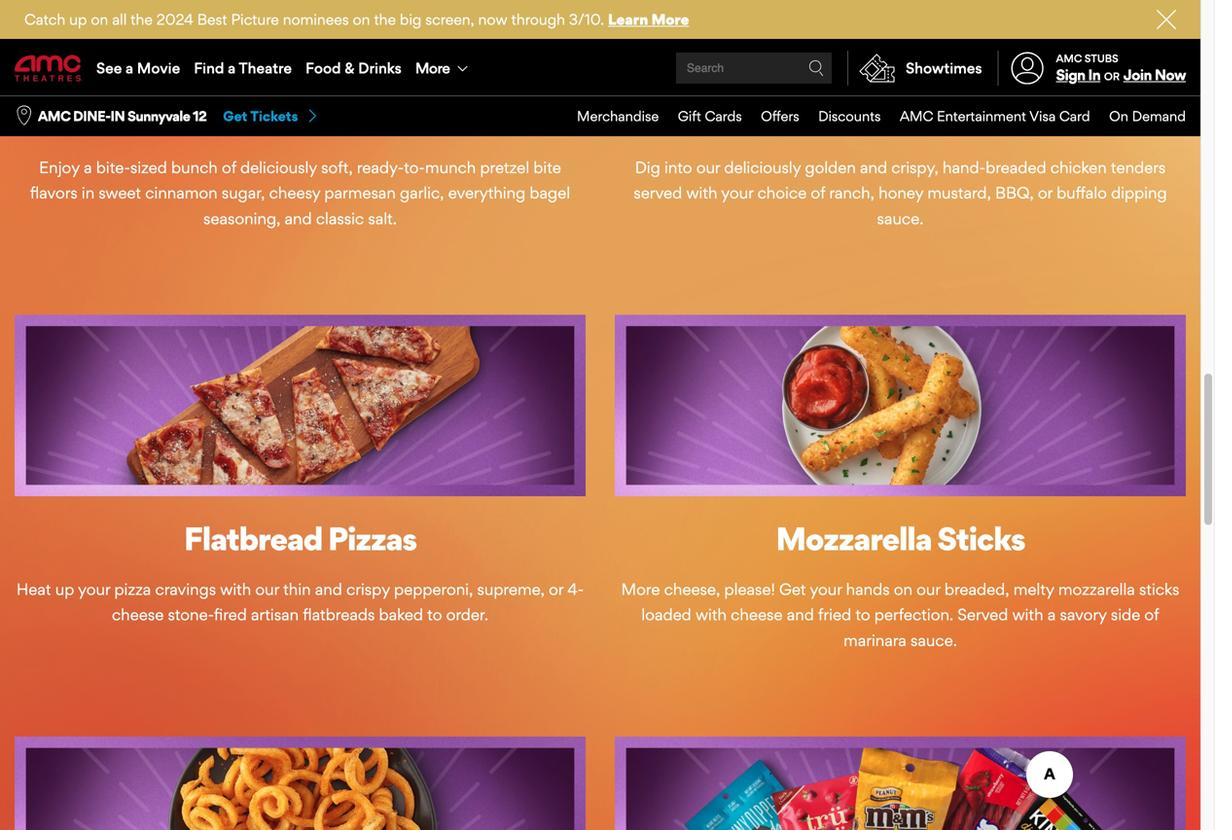 Task type: vqa. For each thing, say whether or not it's contained in the screenshot.
More Information About Laser At Amc ICON
no



Task type: locate. For each thing, give the bounding box(es) containing it.
more for more
[[415, 59, 450, 77]]

merchandise
[[577, 108, 659, 125]]

a left "bite-"
[[84, 157, 92, 177]]

chicken
[[1051, 157, 1107, 177]]

deliciously
[[240, 157, 317, 177], [724, 157, 801, 177]]

cheese inside heat up your pizza cravings with our thin and crispy pepperoni, supreme, or 4- cheese stone-fired artisan flatbreads baked to order.
[[112, 605, 164, 624]]

food & drinks link
[[299, 41, 409, 95]]

4-
[[568, 579, 584, 599]]

cheese down pizza
[[112, 605, 164, 624]]

a
[[126, 59, 133, 77], [228, 59, 236, 77], [84, 157, 92, 177], [1048, 605, 1056, 624]]

cheese
[[112, 605, 164, 624], [731, 605, 783, 624]]

1 vertical spatial sauce.
[[911, 631, 958, 650]]

user profile image
[[1000, 52, 1055, 84]]

of
[[222, 157, 236, 177], [811, 183, 825, 202], [1145, 605, 1160, 624]]

your inside dig into our deliciously golden and crispy, hand-breaded chicken tenders served with your choice of ranch, honey mustard, bbq, or buffalo dipping sauce.
[[721, 183, 754, 202]]

more inside more cheese, please! get your hands on our breaded, melty mozzarella sticks loaded with cheese and fried to perfection. served with a savory side of marinara sauce.
[[622, 579, 660, 599]]

catch up on all the 2024 best picture nominees on the big screen, now through 3/10. learn more
[[24, 10, 689, 28]]

your inside heat up your pizza cravings with our thin and crispy pepperoni, supreme, or 4- cheese stone-fired artisan flatbreads baked to order.
[[78, 579, 110, 599]]

food & drinks
[[306, 59, 402, 77]]

amc logo image
[[15, 55, 83, 81], [15, 55, 83, 81]]

0 horizontal spatial our
[[255, 579, 279, 599]]

breaded,
[[945, 579, 1010, 599]]

your left pizza
[[78, 579, 110, 599]]

supreme,
[[477, 579, 545, 599]]

choice
[[758, 183, 807, 202]]

1 vertical spatial more
[[415, 59, 450, 77]]

and inside more cheese, please! get your hands on our breaded, melty mozzarella sticks loaded with cheese and fried to perfection. served with a savory side of marinara sauce.
[[787, 605, 814, 624]]

1 vertical spatial or
[[1038, 183, 1053, 202]]

more cheese, please! get your hands on our breaded, melty mozzarella sticks loaded with cheese and fried to perfection. served with a savory side of marinara sauce.
[[622, 579, 1180, 650]]

sized
[[130, 157, 167, 177]]

menu down showtimes image
[[558, 96, 1186, 136]]

catch
[[24, 10, 65, 28]]

a for theatre
[[228, 59, 236, 77]]

2 vertical spatial of
[[1145, 605, 1160, 624]]

artisan
[[251, 605, 299, 624]]

1 vertical spatial get
[[780, 579, 806, 599]]

gift cards link
[[659, 96, 742, 136]]

and up flatbreads
[[315, 579, 342, 599]]

1 horizontal spatial to
[[856, 605, 871, 624]]

a inside "enjoy a bite-sized bunch of deliciously soft, ready-to-munch pretzel bite flavors in sweet cinnamon sugar, cheesy parmesan garlic, everything bagel seasoning, and classic salt."
[[84, 157, 92, 177]]

cheese inside more cheese, please! get your hands on our breaded, melty mozzarella sticks loaded with cheese and fried to perfection. served with a savory side of marinara sauce.
[[731, 605, 783, 624]]

amc inside amc stubs sign in or join now
[[1056, 52, 1082, 65]]

1 horizontal spatial the
[[374, 10, 396, 28]]

1 vertical spatial up
[[55, 579, 74, 599]]

see
[[96, 59, 122, 77]]

sauce.
[[877, 209, 924, 228], [911, 631, 958, 650]]

our
[[697, 157, 720, 177], [255, 579, 279, 599], [917, 579, 941, 599]]

your left choice
[[721, 183, 754, 202]]

0 vertical spatial of
[[222, 157, 236, 177]]

the right all
[[131, 10, 153, 28]]

loaded
[[642, 605, 692, 624]]

0 horizontal spatial deliciously
[[240, 157, 317, 177]]

baked
[[379, 605, 423, 624]]

with
[[687, 183, 718, 202], [220, 579, 251, 599], [696, 605, 727, 624], [1013, 605, 1044, 624]]

more up loaded
[[622, 579, 660, 599]]

and down cheesy
[[285, 209, 312, 228]]

0 vertical spatial or
[[1105, 70, 1120, 83]]

deliciously inside "enjoy a bite-sized bunch of deliciously soft, ready-to-munch pretzel bite flavors in sweet cinnamon sugar, cheesy parmesan garlic, everything bagel seasoning, and classic salt."
[[240, 157, 317, 177]]

2 horizontal spatial your
[[810, 579, 842, 599]]

get
[[223, 108, 248, 125], [780, 579, 806, 599]]

1 to from the left
[[427, 605, 442, 624]]

2 cheese from the left
[[731, 605, 783, 624]]

with down into
[[687, 183, 718, 202]]

in
[[110, 108, 125, 125]]

of inside more cheese, please! get your hands on our breaded, melty mozzarella sticks loaded with cheese and fried to perfection. served with a savory side of marinara sauce.
[[1145, 605, 1160, 624]]

crispy,
[[892, 157, 939, 177]]

of right side
[[1145, 605, 1160, 624]]

get right please!
[[780, 579, 806, 599]]

0 horizontal spatial the
[[131, 10, 153, 28]]

and up the ranch,
[[860, 157, 888, 177]]

0 horizontal spatial your
[[78, 579, 110, 599]]

amc up sign
[[1056, 52, 1082, 65]]

curly fries image
[[15, 737, 586, 830]]

0 vertical spatial menu
[[0, 41, 1201, 95]]

garlic,
[[400, 183, 444, 202]]

a down melty
[[1048, 605, 1056, 624]]

1 horizontal spatial deliciously
[[724, 157, 801, 177]]

to inside more cheese, please! get your hands on our breaded, melty mozzarella sticks loaded with cheese and fried to perfection. served with a savory side of marinara sauce.
[[856, 605, 871, 624]]

cheese for mozzarella
[[731, 605, 783, 624]]

our right into
[[697, 157, 720, 177]]

0 horizontal spatial of
[[222, 157, 236, 177]]

in
[[82, 183, 95, 202]]

pepperoni,
[[394, 579, 473, 599]]

2 to from the left
[[856, 605, 871, 624]]

with up fired
[[220, 579, 251, 599]]

entertainment
[[937, 108, 1027, 125]]

0 horizontal spatial get
[[223, 108, 248, 125]]

a inside more cheese, please! get your hands on our breaded, melty mozzarella sticks loaded with cheese and fried to perfection. served with a savory side of marinara sauce.
[[1048, 605, 1056, 624]]

or left 4-
[[549, 579, 564, 599]]

and inside heat up your pizza cravings with our thin and crispy pepperoni, supreme, or 4- cheese stone-fired artisan flatbreads baked to order.
[[315, 579, 342, 599]]

bite
[[534, 157, 561, 177]]

0 vertical spatial more
[[652, 10, 689, 28]]

on left all
[[91, 10, 108, 28]]

flatbread pizzas image
[[15, 315, 586, 496]]

your inside more cheese, please! get your hands on our breaded, melty mozzarella sticks loaded with cheese and fried to perfection. served with a savory side of marinara sauce.
[[810, 579, 842, 599]]

1 horizontal spatial of
[[811, 183, 825, 202]]

to down hands
[[856, 605, 871, 624]]

dine-
[[73, 108, 110, 125]]

flatbread pizzas
[[184, 519, 417, 558]]

0 vertical spatial sauce.
[[877, 209, 924, 228]]

2 deliciously from the left
[[724, 157, 801, 177]]

enjoy a bite-sized bunch of deliciously soft, ready-to-munch pretzel bite flavors in sweet cinnamon sugar, cheesy parmesan garlic, everything bagel seasoning, and classic salt.
[[30, 157, 570, 228]]

1 horizontal spatial cheese
[[731, 605, 783, 624]]

bites
[[317, 97, 390, 136]]

hands
[[846, 579, 890, 599]]

bite-
[[96, 157, 130, 177]]

1 horizontal spatial amc
[[900, 108, 934, 125]]

sticks
[[1140, 579, 1180, 599]]

sweet
[[99, 183, 141, 202]]

2 horizontal spatial of
[[1145, 605, 1160, 624]]

the left big
[[374, 10, 396, 28]]

a right find
[[228, 59, 236, 77]]

cheese down please!
[[731, 605, 783, 624]]

1 deliciously from the left
[[240, 157, 317, 177]]

menu up merchandise link
[[0, 41, 1201, 95]]

or right 'in'
[[1105, 70, 1120, 83]]

amc inside button
[[38, 108, 70, 125]]

up inside heat up your pizza cravings with our thin and crispy pepperoni, supreme, or 4- cheese stone-fired artisan flatbreads baked to order.
[[55, 579, 74, 599]]

our inside dig into our deliciously golden and crispy, hand-breaded chicken tenders served with your choice of ranch, honey mustard, bbq, or buffalo dipping sauce.
[[697, 157, 720, 177]]

of inside "enjoy a bite-sized bunch of deliciously soft, ready-to-munch pretzel bite flavors in sweet cinnamon sugar, cheesy parmesan garlic, everything bagel seasoning, and classic salt."
[[222, 157, 236, 177]]

pretzel bites image
[[15, 0, 586, 74]]

up right catch
[[69, 10, 87, 28]]

ready-
[[357, 157, 404, 177]]

deliciously up cheesy
[[240, 157, 317, 177]]

up for your
[[55, 579, 74, 599]]

mozzarella
[[776, 519, 932, 558]]

and inside dig into our deliciously golden and crispy, hand-breaded chicken tenders served with your choice of ranch, honey mustard, bbq, or buffalo dipping sauce.
[[860, 157, 888, 177]]

find a theatre
[[194, 59, 292, 77]]

2 vertical spatial or
[[549, 579, 564, 599]]

more inside button
[[415, 59, 450, 77]]

0 horizontal spatial to
[[427, 605, 442, 624]]

on up perfection.
[[894, 579, 913, 599]]

with inside dig into our deliciously golden and crispy, hand-breaded chicken tenders served with your choice of ranch, honey mustard, bbq, or buffalo dipping sauce.
[[687, 183, 718, 202]]

a for movie
[[126, 59, 133, 77]]

heat
[[16, 579, 51, 599]]

pretzel bites
[[211, 97, 390, 136]]

get right 12
[[223, 108, 248, 125]]

demand
[[1132, 108, 1186, 125]]

the
[[131, 10, 153, 28], [374, 10, 396, 28]]

up
[[69, 10, 87, 28], [55, 579, 74, 599]]

1 horizontal spatial our
[[697, 157, 720, 177]]

1 horizontal spatial on
[[353, 10, 370, 28]]

ranch,
[[830, 183, 875, 202]]

0 horizontal spatial or
[[549, 579, 564, 599]]

sauce. down perfection.
[[911, 631, 958, 650]]

served
[[634, 183, 682, 202]]

offers link
[[742, 96, 800, 136]]

with inside heat up your pizza cravings with our thin and crispy pepperoni, supreme, or 4- cheese stone-fired artisan flatbreads baked to order.
[[220, 579, 251, 599]]

2 horizontal spatial or
[[1105, 70, 1120, 83]]

2 horizontal spatial amc
[[1056, 52, 1082, 65]]

deliciously up choice
[[724, 157, 801, 177]]

gift
[[678, 108, 702, 125]]

bbq,
[[996, 183, 1034, 202]]

2 horizontal spatial on
[[894, 579, 913, 599]]

nominees
[[283, 10, 349, 28]]

amc
[[1056, 52, 1082, 65], [900, 108, 934, 125], [38, 108, 70, 125]]

up right heat
[[55, 579, 74, 599]]

menu containing merchandise
[[558, 96, 1186, 136]]

1 cheese from the left
[[112, 605, 164, 624]]

1 horizontal spatial get
[[780, 579, 806, 599]]

1 horizontal spatial your
[[721, 183, 754, 202]]

our up perfection.
[[917, 579, 941, 599]]

1 horizontal spatial or
[[1038, 183, 1053, 202]]

sauce. down honey on the right top
[[877, 209, 924, 228]]

of down golden
[[811, 183, 825, 202]]

menu
[[0, 41, 1201, 95], [558, 96, 1186, 136]]

and
[[860, 157, 888, 177], [285, 209, 312, 228], [315, 579, 342, 599], [787, 605, 814, 624]]

or right the bbq,
[[1038, 183, 1053, 202]]

your up fried
[[810, 579, 842, 599]]

cravings
[[155, 579, 216, 599]]

on right nominees
[[353, 10, 370, 28]]

amc for visa
[[900, 108, 934, 125]]

to down pepperoni,
[[427, 605, 442, 624]]

to-
[[404, 157, 425, 177]]

golden
[[805, 157, 856, 177]]

and left fried
[[787, 605, 814, 624]]

or
[[1105, 70, 1120, 83], [1038, 183, 1053, 202], [549, 579, 564, 599]]

0 horizontal spatial amc
[[38, 108, 70, 125]]

1 vertical spatial menu
[[558, 96, 1186, 136]]

more right learn
[[652, 10, 689, 28]]

2 horizontal spatial our
[[917, 579, 941, 599]]

everything
[[448, 183, 526, 202]]

with down cheese, at the bottom
[[696, 605, 727, 624]]

0 horizontal spatial cheese
[[112, 605, 164, 624]]

on
[[1110, 108, 1129, 125]]

0 vertical spatial up
[[69, 10, 87, 28]]

our up artisan
[[255, 579, 279, 599]]

amc dine-in sunnyvale 12
[[38, 108, 207, 125]]

up for on
[[69, 10, 87, 28]]

offers
[[761, 108, 800, 125]]

sauce. inside dig into our deliciously golden and crispy, hand-breaded chicken tenders served with your choice of ranch, honey mustard, bbq, or buffalo dipping sauce.
[[877, 209, 924, 228]]

of up sugar,
[[222, 157, 236, 177]]

sticks
[[937, 519, 1025, 558]]

perfection.
[[875, 605, 954, 624]]

on
[[91, 10, 108, 28], [353, 10, 370, 28], [894, 579, 913, 599]]

more down screen,
[[415, 59, 450, 77]]

to
[[427, 605, 442, 624], [856, 605, 871, 624]]

pizza
[[114, 579, 151, 599]]

1 vertical spatial of
[[811, 183, 825, 202]]

get inside more cheese, please! get your hands on our breaded, melty mozzarella sticks loaded with cheese and fried to perfection. served with a savory side of marinara sauce.
[[780, 579, 806, 599]]

a right "see"
[[126, 59, 133, 77]]

amc left "dine-"
[[38, 108, 70, 125]]

amc down showtimes "link"
[[900, 108, 934, 125]]

2 vertical spatial more
[[622, 579, 660, 599]]

with down melty
[[1013, 605, 1044, 624]]



Task type: describe. For each thing, give the bounding box(es) containing it.
picture
[[231, 10, 279, 28]]

more for more cheese, please! get your hands on our breaded, melty mozzarella sticks loaded with cheese and fried to perfection. served with a savory side of marinara sauce.
[[622, 579, 660, 599]]

on demand link
[[1091, 96, 1186, 136]]

cheese,
[[664, 579, 721, 599]]

sign in or join amc stubs element
[[998, 41, 1186, 95]]

amc entertainment visa card link
[[881, 96, 1091, 136]]

screen,
[[426, 10, 475, 28]]

3/10.
[[569, 10, 604, 28]]

on inside more cheese, please! get your hands on our breaded, melty mozzarella sticks loaded with cheese and fried to perfection. served with a savory side of marinara sauce.
[[894, 579, 913, 599]]

or inside heat up your pizza cravings with our thin and crispy pepperoni, supreme, or 4- cheese stone-fired artisan flatbreads baked to order.
[[549, 579, 564, 599]]

fired
[[214, 605, 247, 624]]

2024
[[156, 10, 194, 28]]

amc for in
[[38, 108, 70, 125]]

drinks
[[358, 59, 402, 77]]

marinara
[[844, 631, 907, 650]]

amc stubs sign in or join now
[[1056, 52, 1186, 84]]

amc entertainment visa card
[[900, 108, 1091, 125]]

1 the from the left
[[131, 10, 153, 28]]

merchandise link
[[558, 96, 659, 136]]

breaded
[[986, 157, 1047, 177]]

chicken tenders
[[783, 97, 1018, 136]]

savory
[[1060, 605, 1107, 624]]

sign in button
[[1056, 66, 1101, 84]]

showtimes link
[[848, 51, 983, 86]]

enjoy
[[39, 157, 80, 177]]

join
[[1124, 66, 1152, 84]]

theatre
[[239, 59, 292, 77]]

of inside dig into our deliciously golden and crispy, hand-breaded chicken tenders served with your choice of ranch, honey mustard, bbq, or buffalo dipping sauce.
[[811, 183, 825, 202]]

get tickets link
[[223, 107, 320, 125]]

more button
[[409, 41, 479, 95]]

tenders
[[1111, 157, 1166, 177]]

showtimes image
[[849, 51, 906, 86]]

sunnyvale
[[127, 108, 190, 125]]

deliciously inside dig into our deliciously golden and crispy, hand-breaded chicken tenders served with your choice of ranch, honey mustard, bbq, or buffalo dipping sauce.
[[724, 157, 801, 177]]

dipping
[[1111, 183, 1167, 202]]

learn more link
[[608, 10, 689, 28]]

best
[[197, 10, 227, 28]]

soft,
[[321, 157, 353, 177]]

or inside dig into our deliciously golden and crispy, hand-breaded chicken tenders served with your choice of ranch, honey mustard, bbq, or buffalo dipping sauce.
[[1038, 183, 1053, 202]]

seasoning,
[[203, 209, 281, 228]]

sign
[[1056, 66, 1086, 84]]

sugar,
[[222, 183, 265, 202]]

mustard,
[[928, 183, 992, 202]]

submit search icon image
[[809, 60, 824, 76]]

find
[[194, 59, 224, 77]]

melty
[[1014, 579, 1055, 599]]

search the AMC website text field
[[684, 61, 809, 75]]

sauce. inside more cheese, please! get your hands on our breaded, melty mozzarella sticks loaded with cheese and fried to perfection. served with a savory side of marinara sauce.
[[911, 631, 958, 650]]

discounts link
[[800, 96, 881, 136]]

now
[[478, 10, 508, 28]]

chicken tenders image
[[615, 0, 1186, 74]]

parmesan
[[324, 183, 396, 202]]

visa
[[1030, 108, 1056, 125]]

&
[[345, 59, 355, 77]]

through
[[511, 10, 565, 28]]

flatbread
[[184, 519, 322, 558]]

dig
[[635, 157, 661, 177]]

2 the from the left
[[374, 10, 396, 28]]

cinnamon
[[145, 183, 218, 202]]

pretzel
[[211, 97, 312, 136]]

buffalo
[[1057, 183, 1107, 202]]

amc dine-in sunnyvale 12 button
[[38, 107, 207, 126]]

tenders
[[905, 97, 1018, 136]]

discounts
[[819, 108, 881, 125]]

thin
[[283, 579, 311, 599]]

0 vertical spatial get
[[223, 108, 248, 125]]

close this dialog image
[[1167, 771, 1186, 790]]

on demand
[[1110, 108, 1186, 125]]

card
[[1060, 108, 1091, 125]]

heat up your pizza cravings with our thin and crispy pepperoni, supreme, or 4- cheese stone-fired artisan flatbreads baked to order.
[[16, 579, 584, 624]]

12
[[193, 108, 207, 125]]

amc for sign
[[1056, 52, 1082, 65]]

dig into our deliciously golden and crispy, hand-breaded chicken tenders served with your choice of ranch, honey mustard, bbq, or buffalo dipping sauce.
[[634, 157, 1167, 228]]

0 horizontal spatial on
[[91, 10, 108, 28]]

honey
[[879, 183, 924, 202]]

our inside heat up your pizza cravings with our thin and crispy pepperoni, supreme, or 4- cheese stone-fired artisan flatbreads baked to order.
[[255, 579, 279, 599]]

side
[[1111, 605, 1141, 624]]

cheese for flatbread
[[112, 605, 164, 624]]

see a movie
[[96, 59, 180, 77]]

stubs
[[1085, 52, 1119, 65]]

learn
[[608, 10, 648, 28]]

menu containing more
[[0, 41, 1201, 95]]

to inside heat up your pizza cravings with our thin and crispy pepperoni, supreme, or 4- cheese stone-fired artisan flatbreads baked to order.
[[427, 605, 442, 624]]

salt.
[[368, 209, 397, 228]]

order.
[[446, 605, 489, 624]]

pizzas
[[328, 519, 417, 558]]

candy image
[[615, 737, 1186, 830]]

and inside "enjoy a bite-sized bunch of deliciously soft, ready-to-munch pretzel bite flavors in sweet cinnamon sugar, cheesy parmesan garlic, everything bagel seasoning, and classic salt."
[[285, 209, 312, 228]]

or inside amc stubs sign in or join now
[[1105, 70, 1120, 83]]

a for bite-
[[84, 157, 92, 177]]

join now button
[[1124, 66, 1186, 84]]

tickets
[[250, 108, 298, 125]]

cards
[[705, 108, 742, 125]]

mozzerella sticks image
[[615, 315, 1186, 496]]

mozzarella sticks
[[776, 519, 1025, 558]]

flavors
[[30, 183, 78, 202]]

stone-
[[168, 605, 214, 624]]

bunch
[[171, 157, 218, 177]]

now
[[1155, 66, 1186, 84]]

please!
[[725, 579, 775, 599]]

chicken
[[783, 97, 901, 136]]

our inside more cheese, please! get your hands on our breaded, melty mozzarella sticks loaded with cheese and fried to perfection. served with a savory side of marinara sauce.
[[917, 579, 941, 599]]

served
[[958, 605, 1009, 624]]



